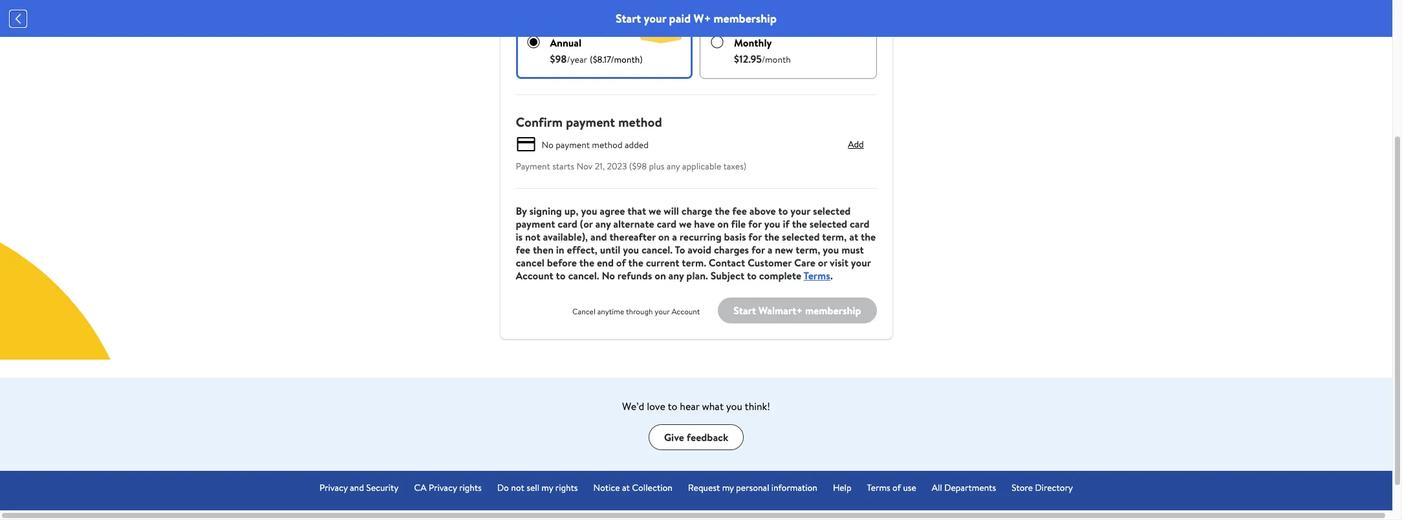 Task type: locate. For each thing, give the bounding box(es) containing it.
no down confirm
[[542, 138, 554, 151]]

to
[[778, 204, 788, 218], [556, 268, 566, 283], [747, 268, 757, 283], [668, 399, 677, 413]]

account
[[516, 268, 553, 283], [672, 306, 700, 317]]

1 vertical spatial start
[[734, 303, 756, 317]]

membership inside button
[[805, 303, 861, 317]]

my
[[542, 481, 553, 494], [722, 481, 734, 494]]

charge
[[682, 204, 712, 218]]

your right through
[[655, 306, 670, 317]]

plus
[[649, 160, 665, 173]]

back image
[[10, 11, 26, 26]]

start
[[616, 10, 641, 27], [734, 303, 756, 317]]

payment inside by signing up, you agree that   we will charge the fee above to your selected payment card (or any alternate card we have on file for you if the selected card is not available), and thereafter on a recurring basis for the selected term, at the fee then in effect, until you cancel. to avoid charges for a new term, you must cancel before the end of the current term. contact customer care or visit your account to cancel. no refunds on any plan. subject to complete
[[516, 217, 555, 231]]

on left to
[[658, 230, 670, 244]]

1 horizontal spatial of
[[893, 481, 901, 494]]

0 horizontal spatial not
[[511, 481, 524, 494]]

personal
[[736, 481, 769, 494]]

alternate
[[613, 217, 654, 231]]

2 privacy from the left
[[429, 481, 457, 494]]

charges
[[714, 243, 749, 257]]

1 horizontal spatial fee
[[732, 204, 747, 218]]

payment up no payment method added
[[566, 113, 615, 131]]

$8.17/month
[[593, 53, 640, 66]]

start left "walmart+"
[[734, 303, 756, 317]]

1 horizontal spatial card
[[657, 217, 677, 231]]

privacy and security link
[[319, 481, 399, 495]]

method
[[618, 113, 662, 131], [592, 138, 623, 151]]

security
[[366, 481, 399, 494]]

1 rights from the left
[[459, 481, 482, 494]]

you left must
[[823, 243, 839, 257]]

1 card from the left
[[558, 217, 578, 231]]

0 vertical spatial terms
[[804, 268, 830, 283]]

no
[[542, 138, 554, 151], [602, 268, 615, 283]]

give feedback
[[664, 430, 728, 444]]

privacy inside 'link'
[[429, 481, 457, 494]]

1 horizontal spatial membership
[[805, 303, 861, 317]]

0 horizontal spatial privacy
[[319, 481, 348, 494]]

added
[[625, 138, 649, 151]]

account down the then
[[516, 268, 553, 283]]

card
[[558, 217, 578, 231], [657, 217, 677, 231], [850, 217, 870, 231]]

directory
[[1035, 481, 1073, 494]]

1 vertical spatial payment
[[556, 138, 590, 151]]

1 vertical spatial terms
[[867, 481, 890, 494]]

membership up monthly
[[714, 10, 777, 27]]

the
[[715, 204, 730, 218], [792, 217, 807, 231], [764, 230, 779, 244], [861, 230, 876, 244], [579, 255, 594, 270], [628, 255, 643, 270]]

we left will
[[649, 204, 661, 218]]

0 horizontal spatial start
[[616, 10, 641, 27]]

do
[[497, 481, 509, 494]]

that
[[627, 204, 646, 218]]

taxes)
[[723, 160, 747, 173]]

method up "added"
[[618, 113, 662, 131]]

not
[[525, 230, 541, 244], [511, 481, 524, 494]]

1 horizontal spatial rights
[[555, 481, 578, 494]]

starts
[[552, 160, 574, 173]]

0 vertical spatial of
[[616, 255, 626, 270]]

we
[[649, 204, 661, 218], [679, 217, 692, 231]]

1 horizontal spatial my
[[722, 481, 734, 494]]

0 horizontal spatial no
[[542, 138, 554, 151]]

on right refunds
[[655, 268, 666, 283]]

rights
[[459, 481, 482, 494], [555, 481, 578, 494]]

a left new
[[767, 243, 772, 257]]

your left paid
[[644, 10, 666, 27]]

recurring
[[680, 230, 722, 244]]

do not sell my rights
[[497, 481, 578, 494]]

any left "plan."
[[668, 268, 684, 283]]

any right plus on the left top of page
[[667, 160, 680, 173]]

and left security
[[350, 481, 364, 494]]

2 horizontal spatial card
[[850, 217, 870, 231]]

0 horizontal spatial we
[[649, 204, 661, 218]]

0 vertical spatial payment
[[566, 113, 615, 131]]

0 vertical spatial cancel.
[[642, 243, 673, 257]]

ca
[[414, 481, 427, 494]]

cancel anytime through your account
[[572, 306, 700, 317]]

you left if
[[764, 217, 780, 231]]

to right love
[[668, 399, 677, 413]]

1 horizontal spatial term,
[[822, 230, 847, 244]]

1 vertical spatial membership
[[805, 303, 861, 317]]

2 vertical spatial payment
[[516, 217, 555, 231]]

notice at collection
[[593, 481, 673, 494]]

no down until
[[602, 268, 615, 283]]

2023
[[607, 160, 627, 173]]

is
[[516, 230, 523, 244]]

0 horizontal spatial cancel.
[[568, 268, 599, 283]]

2 rights from the left
[[555, 481, 578, 494]]

request
[[688, 481, 720, 494]]

store
[[1012, 481, 1033, 494]]

start up $8.17/month
[[616, 10, 641, 27]]

my right sell
[[542, 481, 553, 494]]

0 horizontal spatial fee
[[516, 243, 530, 257]]

any
[[667, 160, 680, 173], [595, 217, 611, 231], [668, 268, 684, 283]]

must
[[842, 243, 864, 257]]

on left file on the top of page
[[717, 217, 729, 231]]

0 vertical spatial and
[[590, 230, 607, 244]]

fee left the then
[[516, 243, 530, 257]]

privacy right 'ca'
[[429, 481, 457, 494]]

walmart+
[[759, 303, 803, 317]]

1 vertical spatial cancel.
[[568, 268, 599, 283]]

card left (or
[[558, 217, 578, 231]]

have
[[694, 217, 715, 231]]

0 horizontal spatial my
[[542, 481, 553, 494]]

None radio
[[711, 36, 724, 49]]

payment up the then
[[516, 217, 555, 231]]

account down "plan."
[[672, 306, 700, 317]]

anytime
[[597, 306, 624, 317]]

cancel. left to
[[642, 243, 673, 257]]

until
[[600, 243, 620, 257]]

you right up,
[[581, 204, 597, 218]]

1 horizontal spatial start
[[734, 303, 756, 317]]

1 vertical spatial and
[[350, 481, 364, 494]]

of inside by signing up, you agree that   we will charge the fee above to your selected payment card (or any alternate card we have on file for you if the selected card is not available), and thereafter on a recurring basis for the selected term, at the fee then in effect, until you cancel. to avoid charges for a new term, you must cancel before the end of the current term. contact customer care or visit your account to cancel. no refunds on any plan. subject to complete
[[616, 255, 626, 270]]

and up end
[[590, 230, 607, 244]]

card up must
[[850, 217, 870, 231]]

1 horizontal spatial not
[[525, 230, 541, 244]]

1 horizontal spatial at
[[849, 230, 858, 244]]

start for start walmart+ membership
[[734, 303, 756, 317]]

terms
[[804, 268, 830, 283], [867, 481, 890, 494]]

0 vertical spatial method
[[618, 113, 662, 131]]

start walmart+ membership
[[734, 303, 861, 317]]

up,
[[564, 204, 579, 218]]

privacy left security
[[319, 481, 348, 494]]

1 vertical spatial any
[[595, 217, 611, 231]]

for left new
[[752, 243, 765, 257]]

1 horizontal spatial a
[[767, 243, 772, 257]]

0 horizontal spatial membership
[[714, 10, 777, 27]]

a left 'recurring'
[[672, 230, 677, 244]]

add button
[[835, 134, 877, 155]]

1 vertical spatial fee
[[516, 243, 530, 257]]

0 horizontal spatial a
[[672, 230, 677, 244]]

selected
[[813, 204, 851, 218], [810, 217, 847, 231], [782, 230, 820, 244]]

cancel. down effect,
[[568, 268, 599, 283]]

for right file on the top of page
[[748, 217, 762, 231]]

0 horizontal spatial and
[[350, 481, 364, 494]]

my right the request
[[722, 481, 734, 494]]

0 horizontal spatial rights
[[459, 481, 482, 494]]

start walmart+ membership button
[[718, 298, 877, 323]]

1 vertical spatial method
[[592, 138, 623, 151]]

1 horizontal spatial terms
[[867, 481, 890, 494]]

rights right sell
[[555, 481, 578, 494]]

confirm payment method
[[516, 113, 662, 131]]

0 horizontal spatial term,
[[796, 243, 820, 257]]

payment
[[516, 160, 550, 173]]

1 horizontal spatial no
[[602, 268, 615, 283]]

any right (or
[[595, 217, 611, 231]]

of left use
[[893, 481, 901, 494]]

term,
[[822, 230, 847, 244], [796, 243, 820, 257]]

0 horizontal spatial card
[[558, 217, 578, 231]]

help link
[[833, 481, 852, 495]]

not right do
[[511, 481, 524, 494]]

term, right new
[[796, 243, 820, 257]]

if
[[783, 217, 790, 231]]

a
[[672, 230, 677, 244], [767, 243, 772, 257]]

cancel.
[[642, 243, 673, 257], [568, 268, 599, 283]]

membership down .
[[805, 303, 861, 317]]

cancel
[[572, 306, 596, 317]]

agree
[[600, 204, 625, 218]]

$98
[[550, 52, 567, 66]]

0 vertical spatial not
[[525, 230, 541, 244]]

add
[[848, 138, 864, 151]]

0 vertical spatial fee
[[732, 204, 747, 218]]

payment for no
[[556, 138, 590, 151]]

on
[[717, 217, 729, 231], [658, 230, 670, 244], [655, 268, 666, 283]]

1 horizontal spatial privacy
[[429, 481, 457, 494]]

1 horizontal spatial account
[[672, 306, 700, 317]]

1 vertical spatial not
[[511, 481, 524, 494]]

1 horizontal spatial cancel.
[[642, 243, 673, 257]]

account inside by signing up, you agree that   we will charge the fee above to your selected payment card (or any alternate card we have on file for you if the selected card is not available), and thereafter on a recurring basis for the selected term, at the fee then in effect, until you cancel. to avoid charges for a new term, you must cancel before the end of the current term. contact customer care or visit your account to cancel. no refunds on any plan. subject to complete
[[516, 268, 553, 283]]

no payment method added
[[542, 138, 649, 151]]

we left have
[[679, 217, 692, 231]]

0 horizontal spatial of
[[616, 255, 626, 270]]

to
[[675, 243, 685, 257]]

you
[[581, 204, 597, 218], [764, 217, 780, 231], [623, 243, 639, 257], [823, 243, 839, 257], [726, 399, 742, 413]]

None radio
[[527, 36, 540, 49]]

term, up visit
[[822, 230, 847, 244]]

payment for confirm
[[566, 113, 615, 131]]

at inside by signing up, you agree that   we will charge the fee above to your selected payment card (or any alternate card we have on file for you if the selected card is not available), and thereafter on a recurring basis for the selected term, at the fee then in effect, until you cancel. to avoid charges for a new term, you must cancel before the end of the current term. contact customer care or visit your account to cancel. no refunds on any plan. subject to complete
[[849, 230, 858, 244]]

1 vertical spatial at
[[622, 481, 630, 494]]

0 vertical spatial no
[[542, 138, 554, 151]]

none radio inside choose a plan group
[[527, 36, 540, 49]]

notice at collection link
[[593, 481, 673, 495]]

fee left above
[[732, 204, 747, 218]]

choose a plan group
[[516, 25, 877, 79]]

start inside start walmart+ membership button
[[734, 303, 756, 317]]

of right end
[[616, 255, 626, 270]]

$12.95 /month
[[734, 52, 791, 66]]

will
[[664, 204, 679, 218]]

payment up starts
[[556, 138, 590, 151]]

card up to
[[657, 217, 677, 231]]

rights left do
[[459, 481, 482, 494]]

1 my from the left
[[542, 481, 553, 494]]

1 vertical spatial no
[[602, 268, 615, 283]]

method up 21,
[[592, 138, 623, 151]]

best value plan image
[[640, 25, 682, 44]]

.
[[830, 268, 833, 283]]

new
[[775, 243, 793, 257]]

0 vertical spatial start
[[616, 10, 641, 27]]

1 horizontal spatial and
[[590, 230, 607, 244]]

0 horizontal spatial account
[[516, 268, 553, 283]]

subject
[[711, 268, 745, 283]]

0 horizontal spatial terms
[[804, 268, 830, 283]]

to right subject
[[747, 268, 757, 283]]

0 vertical spatial account
[[516, 268, 553, 283]]

request my personal information
[[688, 481, 817, 494]]

not right is
[[525, 230, 541, 244]]

(
[[590, 53, 593, 66]]

0 vertical spatial at
[[849, 230, 858, 244]]



Task type: vqa. For each thing, say whether or not it's contained in the screenshot.
the right 4
no



Task type: describe. For each thing, give the bounding box(es) containing it.
care
[[794, 255, 815, 270]]

your right visit
[[851, 255, 871, 270]]

annual $98 /year ( $8.17/month )
[[550, 36, 643, 66]]

0 horizontal spatial at
[[622, 481, 630, 494]]

$12.95
[[734, 52, 762, 66]]

visit
[[830, 255, 848, 270]]

you right until
[[623, 243, 639, 257]]

departments
[[944, 481, 996, 494]]

no inside by signing up, you agree that   we will charge the fee above to your selected payment card (or any alternate card we have on file for you if the selected card is not available), and thereafter on a recurring basis for the selected term, at the fee then in effect, until you cancel. to avoid charges for a new term, you must cancel before the end of the current term. contact customer care or visit your account to cancel. no refunds on any plan. subject to complete
[[602, 268, 615, 283]]

complete
[[759, 268, 801, 283]]

applicable
[[682, 160, 721, 173]]

contact
[[709, 255, 745, 270]]

feedback
[[687, 430, 728, 444]]

none radio inside choose a plan group
[[711, 36, 724, 49]]

w+
[[694, 10, 711, 27]]

and inside by signing up, you agree that   we will charge the fee above to your selected payment card (or any alternate card we have on file for you if the selected card is not available), and thereafter on a recurring basis for the selected term, at the fee then in effect, until you cancel. to avoid charges for a new term, you must cancel before the end of the current term. contact customer care or visit your account to cancel. no refunds on any plan. subject to complete
[[590, 230, 607, 244]]

annual
[[550, 36, 582, 50]]

(or
[[580, 217, 593, 231]]

hear
[[680, 399, 700, 413]]

love
[[647, 399, 665, 413]]

available),
[[543, 230, 588, 244]]

/year
[[567, 53, 587, 66]]

)
[[640, 53, 643, 66]]

in
[[556, 243, 564, 257]]

request my personal information link
[[688, 481, 817, 495]]

before
[[547, 255, 577, 270]]

ca privacy rights
[[414, 481, 482, 494]]

method for no payment method added
[[592, 138, 623, 151]]

/month
[[762, 53, 791, 66]]

start for start your paid w+ membership
[[616, 10, 641, 27]]

use
[[903, 481, 916, 494]]

then
[[533, 243, 554, 257]]

thereafter
[[609, 230, 656, 244]]

term.
[[682, 255, 706, 270]]

all
[[932, 481, 942, 494]]

basis
[[724, 230, 746, 244]]

we'd love to hear what you think!
[[622, 399, 770, 413]]

through
[[626, 306, 653, 317]]

nov
[[577, 160, 593, 173]]

collection
[[632, 481, 673, 494]]

to down in
[[556, 268, 566, 283]]

avoid
[[688, 243, 712, 257]]

cancel
[[516, 255, 545, 270]]

terms link
[[804, 268, 830, 283]]

rights inside 'link'
[[459, 481, 482, 494]]

sell
[[527, 481, 539, 494]]

terms of use
[[867, 481, 916, 494]]

think!
[[745, 399, 770, 413]]

1 horizontal spatial we
[[679, 217, 692, 231]]

end
[[597, 255, 614, 270]]

by signing up, you agree that   we will charge the fee above to your selected payment card (or any alternate card we have on file for you if the selected card is not available), and thereafter on a recurring basis for the selected term, at the fee then in effect, until you cancel. to avoid charges for a new term, you must cancel before the end of the current term. contact customer care or visit your account to cancel. no refunds on any plan. subject to complete
[[516, 204, 876, 283]]

privacy and security
[[319, 481, 399, 494]]

what
[[702, 399, 724, 413]]

all departments
[[932, 481, 996, 494]]

paid
[[669, 10, 691, 27]]

0 vertical spatial any
[[667, 160, 680, 173]]

plan.
[[686, 268, 708, 283]]

notice
[[593, 481, 620, 494]]

terms for terms .
[[804, 268, 830, 283]]

store directory link
[[1012, 481, 1073, 495]]

3 card from the left
[[850, 217, 870, 231]]

2 my from the left
[[722, 481, 734, 494]]

terms for terms of use
[[867, 481, 890, 494]]

method for confirm payment method
[[618, 113, 662, 131]]

your right if
[[791, 204, 811, 218]]

ca privacy rights link
[[414, 481, 482, 495]]

for right basis at right top
[[749, 230, 762, 244]]

($98
[[629, 160, 647, 173]]

terms .
[[804, 268, 833, 283]]

we'd
[[622, 399, 644, 413]]

all departments link
[[932, 481, 996, 495]]

not inside by signing up, you agree that   we will charge the fee above to your selected payment card (or any alternate card we have on file for you if the selected card is not available), and thereafter on a recurring basis for the selected term, at the fee then in effect, until you cancel. to avoid charges for a new term, you must cancel before the end of the current term. contact customer care or visit your account to cancel. no refunds on any plan. subject to complete
[[525, 230, 541, 244]]

do not sell my rights link
[[497, 481, 578, 495]]

1 vertical spatial account
[[672, 306, 700, 317]]

0 vertical spatial membership
[[714, 10, 777, 27]]

1 vertical spatial of
[[893, 481, 901, 494]]

signing
[[529, 204, 562, 218]]

1 privacy from the left
[[319, 481, 348, 494]]

give
[[664, 430, 684, 444]]

confirm
[[516, 113, 563, 131]]

2 card from the left
[[657, 217, 677, 231]]

you right what
[[726, 399, 742, 413]]

to right above
[[778, 204, 788, 218]]

2 vertical spatial any
[[668, 268, 684, 283]]

above
[[749, 204, 776, 218]]

store directory
[[1012, 481, 1073, 494]]

start your paid w+ membership
[[616, 10, 777, 27]]

current
[[646, 255, 679, 270]]

or
[[818, 255, 827, 270]]

refunds
[[618, 268, 652, 283]]

monthly
[[734, 36, 772, 50]]

help
[[833, 481, 852, 494]]

information
[[772, 481, 817, 494]]

by
[[516, 204, 527, 218]]

21,
[[595, 160, 605, 173]]



